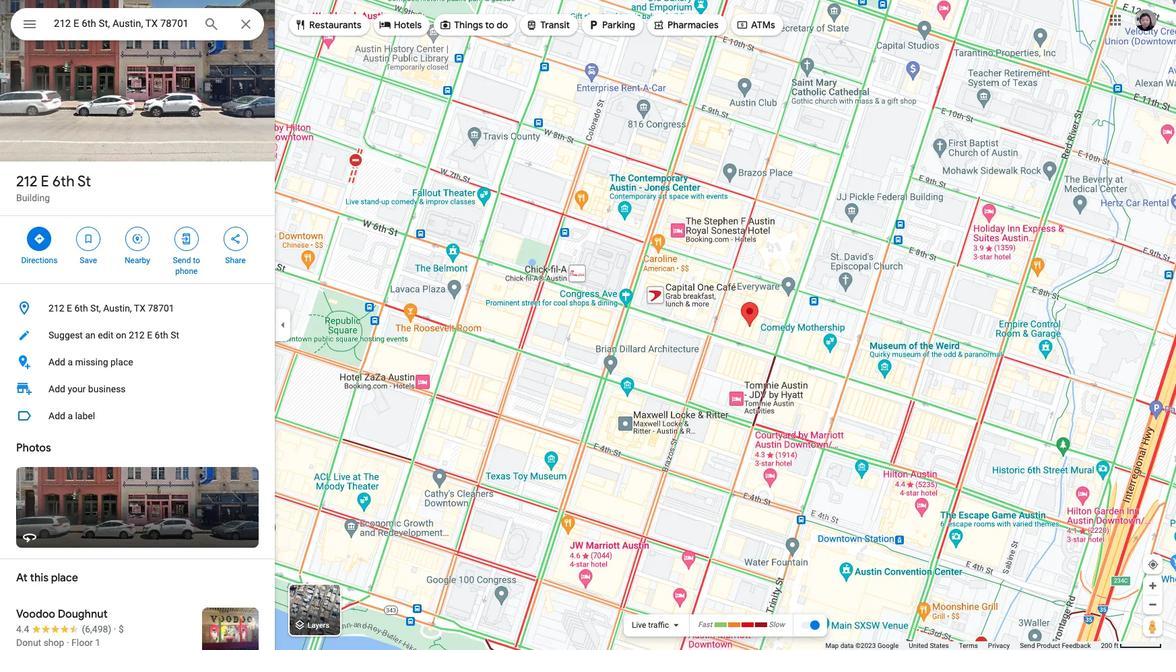 Task type: describe. For each thing, give the bounding box(es) containing it.

[[379, 17, 391, 32]]

200 ft
[[1101, 643, 1119, 650]]

collapse side panel image
[[276, 318, 290, 333]]

zoom in image
[[1148, 581, 1158, 591]]

 things to do
[[439, 17, 508, 32]]

google
[[878, 643, 899, 650]]

voodoo doughnut
[[16, 608, 108, 622]]


[[229, 232, 242, 247]]

1 horizontal spatial ·
[[114, 625, 116, 635]]

traffic
[[648, 621, 669, 631]]


[[653, 17, 665, 32]]

212 for st,
[[49, 303, 64, 314]]

actions for 212 e 6th st region
[[0, 216, 275, 284]]

add for add a missing place
[[49, 357, 65, 368]]

6th for st
[[52, 172, 75, 191]]

200
[[1101, 643, 1112, 650]]

a for missing
[[68, 357, 73, 368]]

to inside send to phone
[[193, 256, 200, 265]]

e inside button
[[147, 330, 152, 341]]

united states button
[[909, 642, 949, 651]]

hotels
[[394, 19, 422, 31]]

fast
[[698, 621, 712, 630]]

send for send to phone
[[173, 256, 191, 265]]

6th inside button
[[155, 330, 168, 341]]

share
[[225, 256, 246, 265]]

st inside button
[[171, 330, 179, 341]]

google account: michele murakami  
(michele.murakami@adept.ai) image
[[1135, 9, 1157, 31]]

terms button
[[959, 642, 978, 651]]

212 E 6th St, Austin, TX 78701 field
[[11, 8, 264, 40]]

a for label
[[68, 411, 73, 422]]

united
[[909, 643, 928, 650]]


[[526, 17, 538, 32]]

layers
[[308, 622, 329, 631]]

78701
[[148, 303, 174, 314]]

live traffic
[[632, 621, 669, 631]]

(6,498)
[[82, 625, 111, 635]]

e for st
[[41, 172, 49, 191]]

pharmacies
[[668, 19, 719, 31]]

privacy
[[988, 643, 1010, 650]]

6th for st,
[[74, 303, 88, 314]]

suggest an edit on 212 e 6th st
[[49, 330, 179, 341]]


[[33, 232, 45, 247]]

at this place
[[16, 572, 78, 585]]

feedback
[[1062, 643, 1091, 650]]

business
[[88, 384, 126, 395]]

map data ©2023 google
[[826, 643, 899, 650]]

place inside add a missing place button
[[110, 357, 133, 368]]

212 e 6th st, austin, tx 78701
[[49, 303, 174, 314]]


[[22, 15, 38, 34]]

price: inexpensive image
[[118, 625, 124, 635]]

 transit
[[526, 17, 570, 32]]

1
[[95, 638, 101, 649]]

privacy button
[[988, 642, 1010, 651]]

an
[[85, 330, 95, 341]]

 parking
[[588, 17, 635, 32]]

4.4
[[16, 625, 29, 635]]

none field inside the 212 e 6th st, austin, tx 78701 field
[[54, 15, 193, 32]]

212 inside button
[[129, 330, 145, 341]]

things
[[454, 19, 483, 31]]

live traffic option
[[632, 621, 669, 631]]

donut shop · floor 1
[[16, 638, 101, 649]]

nearby
[[125, 256, 150, 265]]

on
[[116, 330, 126, 341]]

0 horizontal spatial ·
[[67, 638, 69, 649]]

do
[[497, 19, 508, 31]]

atms
[[751, 19, 775, 31]]

product
[[1037, 643, 1060, 650]]

212 e 6th st building
[[16, 172, 91, 203]]

add for add a label
[[49, 411, 65, 422]]

building
[[16, 193, 50, 203]]

add a label button
[[0, 403, 275, 430]]

suggest an edit on 212 e 6th st button
[[0, 322, 275, 349]]

add a missing place button
[[0, 349, 275, 376]]

· $
[[114, 625, 124, 635]]

$
[[118, 625, 124, 635]]

200 ft button
[[1101, 643, 1162, 650]]

suggest
[[49, 330, 83, 341]]

4.4 stars 6,498 reviews image
[[16, 623, 111, 637]]

 atms
[[736, 17, 775, 32]]

ft
[[1114, 643, 1119, 650]]



Task type: vqa. For each thing, say whether or not it's contained in the screenshot.


Task type: locate. For each thing, give the bounding box(es) containing it.
parking
[[602, 19, 635, 31]]

add down suggest
[[49, 357, 65, 368]]

212 e 6th st main content
[[0, 0, 275, 651]]

 button
[[11, 8, 49, 43]]

send
[[173, 256, 191, 265], [1020, 643, 1035, 650]]

2 vertical spatial 212
[[129, 330, 145, 341]]

0 horizontal spatial send
[[173, 256, 191, 265]]

©2023
[[856, 643, 876, 650]]

save
[[80, 256, 97, 265]]

to up 'phone'
[[193, 256, 200, 265]]

0 vertical spatial st
[[78, 172, 91, 191]]

None field
[[54, 15, 193, 32]]

st,
[[90, 303, 101, 314]]

1 horizontal spatial e
[[67, 303, 72, 314]]

0 horizontal spatial e
[[41, 172, 49, 191]]

0 vertical spatial place
[[110, 357, 133, 368]]

212 e 6th st, austin, tx 78701 button
[[0, 295, 275, 322]]

0 vertical spatial add
[[49, 357, 65, 368]]

add your business
[[49, 384, 126, 395]]

send product feedback
[[1020, 643, 1091, 650]]


[[736, 17, 748, 32]]

send up 'phone'
[[173, 256, 191, 265]]

e
[[41, 172, 49, 191], [67, 303, 72, 314], [147, 330, 152, 341]]

e up building
[[41, 172, 49, 191]]

place right "this"
[[51, 572, 78, 585]]

0 vertical spatial ·
[[114, 625, 116, 635]]

send left product
[[1020, 643, 1035, 650]]

212 right on
[[129, 330, 145, 341]]

1 horizontal spatial to
[[485, 19, 494, 31]]


[[82, 232, 94, 247]]

0 vertical spatial to
[[485, 19, 494, 31]]

photos
[[16, 442, 51, 455]]

restaurants
[[309, 19, 362, 31]]

st down 78701
[[171, 330, 179, 341]]

1 horizontal spatial 212
[[49, 303, 64, 314]]


[[294, 17, 307, 32]]

place down on
[[110, 357, 133, 368]]

2 vertical spatial e
[[147, 330, 152, 341]]


[[439, 17, 451, 32]]

floor
[[71, 638, 93, 649]]

3 add from the top
[[49, 411, 65, 422]]

2 vertical spatial add
[[49, 411, 65, 422]]

6th inside 212 e 6th st building
[[52, 172, 75, 191]]

to left do
[[485, 19, 494, 31]]

add
[[49, 357, 65, 368], [49, 384, 65, 395], [49, 411, 65, 422]]

your
[[68, 384, 86, 395]]

212 inside 212 e 6th st building
[[16, 172, 37, 191]]

terms
[[959, 643, 978, 650]]

1 horizontal spatial st
[[171, 330, 179, 341]]

212 inside button
[[49, 303, 64, 314]]

0 horizontal spatial st
[[78, 172, 91, 191]]

6th inside button
[[74, 303, 88, 314]]

6th
[[52, 172, 75, 191], [74, 303, 88, 314], [155, 330, 168, 341]]

add for add your business
[[49, 384, 65, 395]]

send inside send product feedback button
[[1020, 643, 1035, 650]]

austin,
[[103, 303, 132, 314]]

show your location image
[[1147, 559, 1159, 571]]

e for st,
[[67, 303, 72, 314]]

212 up suggest
[[49, 303, 64, 314]]

add left "your"
[[49, 384, 65, 395]]

phone
[[175, 267, 198, 276]]

states
[[930, 643, 949, 650]]

1 vertical spatial ·
[[67, 638, 69, 649]]

 Show traffic  checkbox
[[801, 621, 820, 631]]

add a missing place
[[49, 357, 133, 368]]

 restaurants
[[294, 17, 362, 32]]

donut
[[16, 638, 41, 649]]

tx
[[134, 303, 145, 314]]

0 vertical spatial a
[[68, 357, 73, 368]]

1 horizontal spatial place
[[110, 357, 133, 368]]

1 vertical spatial send
[[1020, 643, 1035, 650]]

directions
[[21, 256, 57, 265]]

· right shop
[[67, 638, 69, 649]]

2 add from the top
[[49, 384, 65, 395]]

a left label
[[68, 411, 73, 422]]

 hotels
[[379, 17, 422, 32]]

add left label
[[49, 411, 65, 422]]


[[180, 232, 193, 247]]

missing
[[75, 357, 108, 368]]

2 a from the top
[[68, 411, 73, 422]]

footer containing map data ©2023 google
[[826, 642, 1101, 651]]

e right on
[[147, 330, 152, 341]]

data
[[841, 643, 854, 650]]

united states
[[909, 643, 949, 650]]

add your business link
[[0, 376, 275, 403]]

0 vertical spatial 6th
[[52, 172, 75, 191]]

0 horizontal spatial 212
[[16, 172, 37, 191]]

st up  at the left of the page
[[78, 172, 91, 191]]

transit
[[540, 19, 570, 31]]

· left $
[[114, 625, 116, 635]]

at
[[16, 572, 28, 585]]

live
[[632, 621, 646, 631]]

to inside  things to do
[[485, 19, 494, 31]]

1 vertical spatial to
[[193, 256, 200, 265]]

2 horizontal spatial 212
[[129, 330, 145, 341]]


[[131, 232, 143, 247]]

1 vertical spatial place
[[51, 572, 78, 585]]

send to phone
[[173, 256, 200, 276]]

1 add from the top
[[49, 357, 65, 368]]

shop
[[44, 638, 64, 649]]

212 for st
[[16, 172, 37, 191]]

0 vertical spatial e
[[41, 172, 49, 191]]

e inside button
[[67, 303, 72, 314]]

e inside 212 e 6th st building
[[41, 172, 49, 191]]

st inside 212 e 6th st building
[[78, 172, 91, 191]]

send inside send to phone
[[173, 256, 191, 265]]

 pharmacies
[[653, 17, 719, 32]]

send product feedback button
[[1020, 642, 1091, 651]]

send for send product feedback
[[1020, 643, 1035, 650]]

212 up building
[[16, 172, 37, 191]]

a
[[68, 357, 73, 368], [68, 411, 73, 422]]

edit
[[98, 330, 114, 341]]

2 horizontal spatial e
[[147, 330, 152, 341]]

show street view coverage image
[[1143, 617, 1163, 637]]


[[588, 17, 600, 32]]

zoom out image
[[1148, 600, 1158, 610]]

slow
[[769, 621, 785, 630]]

1 vertical spatial e
[[67, 303, 72, 314]]

1 vertical spatial 6th
[[74, 303, 88, 314]]

a left missing
[[68, 357, 73, 368]]

e left st,
[[67, 303, 72, 314]]

·
[[114, 625, 116, 635], [67, 638, 69, 649]]

2 vertical spatial 6th
[[155, 330, 168, 341]]

1 vertical spatial st
[[171, 330, 179, 341]]

0 horizontal spatial place
[[51, 572, 78, 585]]

map
[[826, 643, 839, 650]]

this
[[30, 572, 49, 585]]

 search field
[[11, 8, 264, 43]]

1 a from the top
[[68, 357, 73, 368]]

footer inside google maps element
[[826, 642, 1101, 651]]

doughnut
[[58, 608, 108, 622]]

0 vertical spatial 212
[[16, 172, 37, 191]]

1 vertical spatial a
[[68, 411, 73, 422]]

0 horizontal spatial to
[[193, 256, 200, 265]]

1 horizontal spatial send
[[1020, 643, 1035, 650]]

footer
[[826, 642, 1101, 651]]

label
[[75, 411, 95, 422]]

voodoo
[[16, 608, 55, 622]]

0 vertical spatial send
[[173, 256, 191, 265]]

google maps element
[[0, 0, 1176, 651]]

1 vertical spatial 212
[[49, 303, 64, 314]]

1 vertical spatial add
[[49, 384, 65, 395]]

add a label
[[49, 411, 95, 422]]



